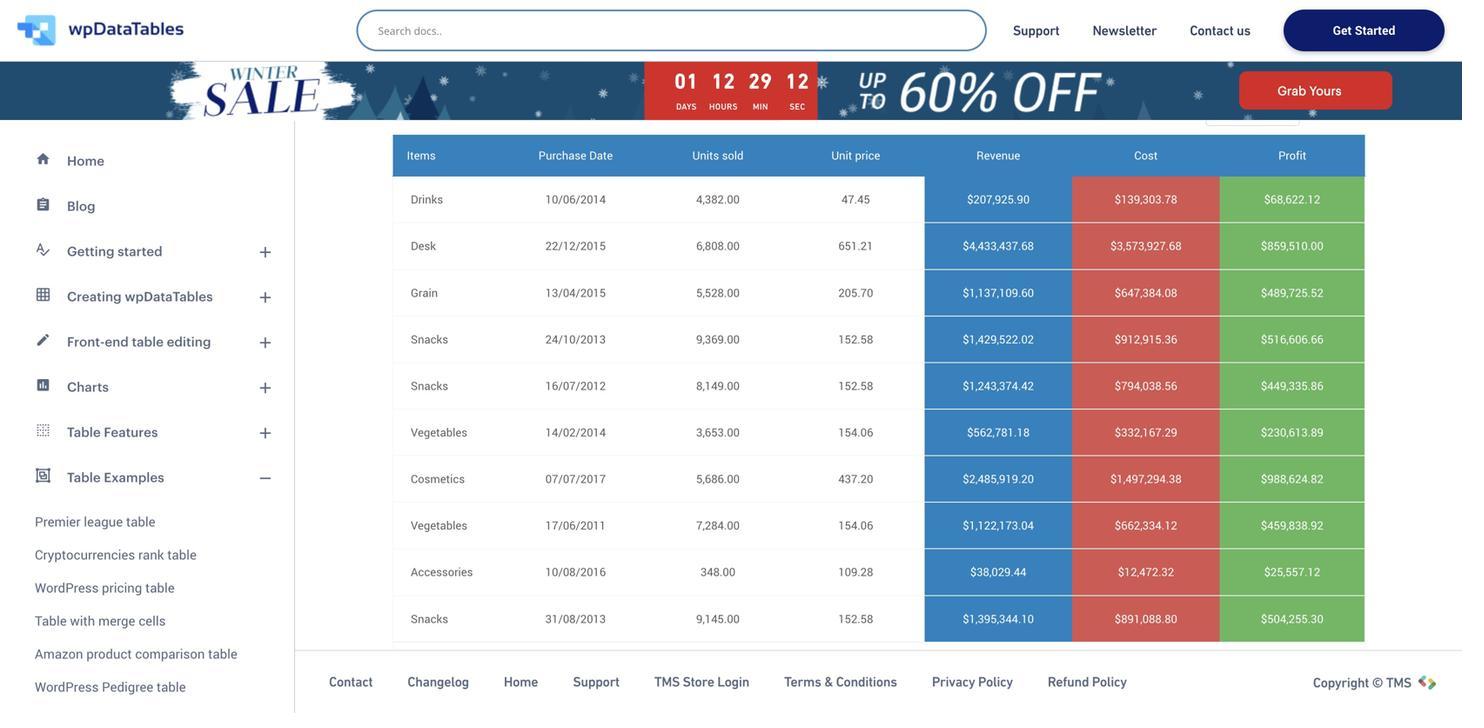 Task type: locate. For each thing, give the bounding box(es) containing it.
changelog
[[408, 675, 469, 691]]

0 vertical spatial wordpress
[[35, 579, 99, 597]]

wordpress down the amazon
[[35, 679, 99, 697]]

14/02/2014
[[546, 425, 606, 441]]

5,686.00
[[697, 472, 740, 487]]

2 wordpress from the top
[[35, 679, 99, 697]]

contact for contact
[[329, 675, 373, 691]]

table inside cryptocurrencies rank table link
[[167, 546, 197, 564]]

437.20
[[839, 472, 874, 487]]

revenue: activate to sort column ascending element
[[925, 135, 1073, 176]]

tms right ©
[[1387, 676, 1412, 691]]

Unit price number field
[[805, 670, 908, 701]]

tms store login link
[[655, 674, 750, 691]]

12
[[712, 69, 736, 93], [786, 69, 810, 93]]

home link up blog
[[10, 138, 284, 184]]

tms
[[655, 675, 680, 691], [1387, 676, 1412, 691]]

2 154.06 from the top
[[839, 518, 874, 534]]

table inside wordpress pedigree table link
[[157, 679, 186, 697]]

end
[[105, 334, 129, 350]]

516,606.66
[[1268, 332, 1324, 347]]

table examples link
[[10, 455, 284, 501]]

home link
[[10, 138, 284, 184], [504, 674, 538, 691]]

sold
[[722, 148, 744, 163]]

wordpress pedigree table
[[35, 679, 186, 697]]

2 policy from the left
[[1092, 675, 1127, 691]]

0 horizontal spatial policy
[[979, 675, 1013, 691]]

table inside table examples link
[[67, 470, 101, 485]]

07/07/2017
[[546, 472, 606, 487]]

2,485,919.20
[[970, 472, 1034, 487]]

home up blog
[[67, 153, 105, 168]]

policy for privacy policy
[[979, 675, 1013, 691]]

premier league table
[[35, 513, 155, 531]]

1 snacks from the top
[[411, 332, 448, 347]]

332,167.29
[[1122, 425, 1178, 441]]

cells
[[139, 613, 166, 630]]

1 vertical spatial support
[[573, 675, 620, 691]]

1 wordpress from the top
[[35, 579, 99, 597]]

1 154.06 from the top
[[839, 425, 874, 441]]

cosmetics
[[411, 472, 465, 487]]

31/08/2013
[[546, 611, 606, 627]]

154.06 for 1,122,173.04
[[839, 518, 874, 534]]

0 vertical spatial vegetables
[[411, 425, 468, 441]]

vegetables down cosmetics
[[411, 518, 468, 534]]

table up premier league table
[[67, 470, 101, 485]]

154.06 up 437.20
[[839, 425, 874, 441]]

459,838.92
[[1268, 518, 1324, 534]]

152.58 for 1,395,344.10
[[839, 611, 874, 627]]

4,433,437.68
[[970, 238, 1034, 254]]

3 152.58 from the top
[[839, 611, 874, 627]]

1 vertical spatial snacks
[[411, 378, 448, 394]]

table down 'charts'
[[67, 425, 101, 440]]

Search input search field
[[378, 18, 974, 43]]

items inside items button
[[436, 676, 470, 693]]

1 vertical spatial home
[[504, 675, 538, 691]]

12 up hours
[[712, 69, 736, 93]]

table inside table with merge cells link
[[35, 613, 67, 630]]

grab yours
[[1278, 84, 1342, 98]]

0 horizontal spatial home link
[[10, 138, 284, 184]]

2 vertical spatial table
[[35, 613, 67, 630]]

24/10/2013
[[546, 332, 606, 347]]

©
[[1373, 676, 1384, 691]]

table inside premier league table link
[[126, 513, 155, 531]]

1 vertical spatial 154.06
[[839, 518, 874, 534]]

table for wordpress pedigree table
[[157, 679, 186, 697]]

0 vertical spatial support
[[1013, 23, 1060, 38]]

login
[[718, 675, 750, 691]]

cryptocurrencies rank table link
[[10, 539, 284, 572]]

Cost number field
[[1090, 670, 1203, 701]]

drinks
[[411, 192, 443, 207]]

&
[[825, 675, 833, 691]]

home right items button
[[504, 675, 538, 691]]

1 horizontal spatial home link
[[504, 674, 538, 691]]

1 horizontal spatial policy
[[1092, 675, 1127, 691]]

us
[[1237, 23, 1251, 38]]

vegetables for 14/02/2014
[[411, 425, 468, 441]]

contact us link
[[1190, 22, 1251, 39]]

columns
[[428, 61, 477, 77]]

creating
[[67, 289, 122, 304]]

139,303.78
[[1122, 192, 1178, 207]]

items button
[[411, 670, 485, 701]]

From text field
[[520, 652, 632, 683]]

0 vertical spatial snacks
[[411, 332, 448, 347]]

1 horizontal spatial home
[[504, 675, 538, 691]]

152.58 for 1,429,522.02
[[839, 332, 874, 347]]

0 horizontal spatial items
[[407, 148, 436, 163]]

table right rank
[[167, 546, 197, 564]]

front-
[[67, 334, 105, 350]]

table right comparison
[[208, 646, 238, 663]]

0 vertical spatial 154.06
[[839, 425, 874, 441]]

table inside amazon product comparison table link
[[208, 646, 238, 663]]

home
[[67, 153, 105, 168], [504, 675, 538, 691]]

amazon product comparison table link
[[10, 638, 284, 671]]

table up the 'cells'
[[145, 579, 175, 597]]

table for front-end table editing
[[132, 334, 164, 350]]

Units sold number field
[[667, 670, 770, 701]]

0 horizontal spatial support
[[573, 675, 620, 691]]

desk
[[411, 238, 436, 254]]

privacy policy link
[[932, 674, 1013, 691]]

2 vegetables from the top
[[411, 518, 468, 534]]

2 vertical spatial snacks
[[411, 611, 448, 627]]

0 horizontal spatial home
[[67, 153, 105, 168]]

table left "with"
[[35, 613, 67, 630]]

table for premier league table
[[126, 513, 155, 531]]

units sold: activate to sort column ascending element
[[649, 135, 787, 176]]

2 snacks from the top
[[411, 378, 448, 394]]

Profit number field
[[1238, 670, 1348, 701]]

policy right privacy
[[979, 675, 1013, 691]]

policy right refund
[[1092, 675, 1127, 691]]

privacy
[[932, 675, 976, 691]]

1 vertical spatial vegetables
[[411, 518, 468, 534]]

table
[[132, 334, 164, 350], [126, 513, 155, 531], [167, 546, 197, 564], [145, 579, 175, 597], [208, 646, 238, 663], [157, 679, 186, 697]]

1 vertical spatial home link
[[504, 674, 538, 691]]

items: activate to sort column ascending element
[[393, 135, 503, 176]]

started
[[118, 244, 163, 259]]

wpdatatables
[[125, 289, 213, 304]]

1 horizontal spatial 12
[[786, 69, 810, 93]]

pedigree
[[102, 679, 153, 697]]

1 horizontal spatial items
[[436, 676, 470, 693]]

terms & conditions link
[[785, 674, 897, 691]]

0 vertical spatial contact
[[1190, 23, 1234, 38]]

charts
[[67, 380, 109, 395]]

10 button
[[1219, 96, 1288, 125]]

1 horizontal spatial support link
[[1013, 22, 1060, 39]]

cost: activate to sort column ascending element
[[1073, 135, 1220, 176]]

1,395,344.10
[[970, 611, 1034, 627]]

1 horizontal spatial support
[[1013, 23, 1060, 38]]

table inside front-end table editing link
[[132, 334, 164, 350]]

unit
[[832, 148, 853, 163]]

1 vertical spatial table
[[67, 470, 101, 485]]

1,122,173.04
[[970, 518, 1034, 534]]

1 vertical spatial wordpress
[[35, 679, 99, 697]]

table with merge cells
[[35, 613, 166, 630]]

unit price
[[832, 148, 881, 163]]

date
[[590, 148, 613, 163]]

1 vegetables from the top
[[411, 425, 468, 441]]

1 vertical spatial 152.58
[[839, 378, 874, 394]]

0 horizontal spatial 12
[[712, 69, 736, 93]]

2 vertical spatial 152.58
[[839, 611, 874, 627]]

0 vertical spatial support link
[[1013, 22, 1060, 39]]

0 vertical spatial table
[[67, 425, 101, 440]]

profit
[[1279, 148, 1307, 163]]

7,284.00
[[697, 518, 740, 534]]

tms left store
[[655, 675, 680, 691]]

cryptocurrencies rank table
[[35, 546, 197, 564]]

3,573,927.68
[[1117, 238, 1182, 254]]

3 snacks from the top
[[411, 611, 448, 627]]

1 152.58 from the top
[[839, 332, 874, 347]]

table inside wordpress pricing table link
[[145, 579, 175, 597]]

support for the topmost support link
[[1013, 23, 1060, 38]]

1 vertical spatial support link
[[573, 674, 620, 691]]

154.06 up 109.28
[[839, 518, 874, 534]]

get
[[1334, 22, 1352, 38]]

1 horizontal spatial contact
[[1190, 23, 1234, 38]]

get started link
[[1284, 10, 1445, 51]]

refund
[[1048, 675, 1089, 691]]

0 vertical spatial 152.58
[[839, 332, 874, 347]]

12 up sec
[[786, 69, 810, 93]]

purchase date
[[539, 148, 613, 163]]

348.00
[[701, 565, 736, 580]]

grab yours link
[[1240, 71, 1393, 110]]

1 vertical spatial items
[[436, 676, 470, 693]]

2 152.58 from the top
[[839, 378, 874, 394]]

wordpress
[[35, 579, 99, 597], [35, 679, 99, 697]]

vegetables
[[411, 425, 468, 441], [411, 518, 468, 534]]

1,137,109.60
[[970, 285, 1034, 301]]

table down comparison
[[157, 679, 186, 697]]

purchase date: activate to sort column ascending element
[[503, 135, 649, 176]]

table up cryptocurrencies rank table link
[[126, 513, 155, 531]]

home link right items button
[[504, 674, 538, 691]]

items inside items: activate to sort column ascending element
[[407, 148, 436, 163]]

wpdatatables - tables and charts manager wordpress plugin image
[[17, 15, 184, 46]]

profit: activate to sort column ascending element
[[1220, 135, 1366, 176]]

units sold
[[693, 148, 744, 163]]

2 12 from the left
[[786, 69, 810, 93]]

1 vertical spatial contact
[[329, 675, 373, 691]]

support for left support link
[[573, 675, 620, 691]]

154.06
[[839, 425, 874, 441], [839, 518, 874, 534]]

wordpress up "with"
[[35, 579, 99, 597]]

0 horizontal spatial tms
[[655, 675, 680, 691]]

table right end
[[132, 334, 164, 350]]

1 policy from the left
[[979, 675, 1013, 691]]

vegetables up cosmetics
[[411, 425, 468, 441]]

editing
[[167, 334, 211, 350]]

0 vertical spatial items
[[407, 148, 436, 163]]

0 horizontal spatial contact
[[329, 675, 373, 691]]

getting started link
[[10, 229, 284, 274]]

154.06 for 562,781.18
[[839, 425, 874, 441]]

print button
[[517, 51, 596, 86]]

policy for refund policy
[[1092, 675, 1127, 691]]



Task type: describe. For each thing, give the bounding box(es) containing it.
newsletter link
[[1093, 22, 1157, 39]]

comparison
[[135, 646, 205, 663]]

38,029.44
[[977, 565, 1027, 580]]

grab
[[1278, 84, 1307, 98]]

9,145.00
[[697, 611, 740, 627]]

912,915.36
[[1122, 332, 1178, 347]]

504,255.30
[[1268, 611, 1324, 627]]

9,369.00
[[697, 332, 740, 347]]

22/12/2015
[[546, 238, 606, 254]]

league
[[84, 513, 123, 531]]

started
[[1355, 22, 1396, 38]]

0 vertical spatial home
[[67, 153, 105, 168]]

vegetables for 17/06/2011
[[411, 518, 468, 534]]

blog link
[[10, 184, 284, 229]]

features
[[104, 425, 158, 440]]

table for table with merge cells
[[35, 613, 67, 630]]

10/06/2014
[[546, 192, 606, 207]]

changelog link
[[408, 674, 469, 691]]

205.70
[[839, 285, 874, 301]]

5,528.00
[[697, 285, 740, 301]]

contact us
[[1190, 23, 1251, 38]]

1,243,374.42
[[970, 378, 1034, 394]]

1,429,522.02
[[970, 332, 1034, 347]]

amazon
[[35, 646, 83, 663]]

0 vertical spatial home link
[[10, 138, 284, 184]]

To text field
[[520, 688, 632, 714]]

terms & conditions
[[785, 675, 897, 691]]

wordpress for wordpress pedigree table
[[35, 679, 99, 697]]

snacks for 31/08/2013
[[411, 611, 448, 627]]

contact for contact us
[[1190, 23, 1234, 38]]

items for items button
[[436, 676, 470, 693]]

items for items: activate to sort column ascending element
[[407, 148, 436, 163]]

859,510.00
[[1268, 238, 1324, 254]]

01
[[675, 69, 699, 93]]

1,497,294.38
[[1117, 472, 1182, 487]]

Search form search field
[[378, 18, 974, 43]]

13/04/2015
[[546, 285, 606, 301]]

pricing
[[102, 579, 142, 597]]

columns button
[[393, 51, 507, 86]]

rank
[[138, 546, 164, 564]]

front-end table editing
[[67, 334, 211, 350]]

getting
[[67, 244, 114, 259]]

1 12 from the left
[[712, 69, 736, 93]]

units
[[693, 148, 719, 163]]

wordpress pricing table link
[[10, 572, 284, 605]]

yours
[[1310, 84, 1342, 98]]

unit price: activate to sort column ascending element
[[787, 135, 925, 176]]

grain
[[411, 285, 438, 301]]

snacks for 16/07/2012
[[411, 378, 448, 394]]

table for cryptocurrencies rank table
[[167, 546, 197, 564]]

wordpress pricing table
[[35, 579, 175, 597]]

blog
[[67, 199, 95, 214]]

premier league table link
[[10, 501, 284, 539]]

10/08/2016
[[546, 565, 606, 580]]

10
[[1219, 103, 1231, 118]]

store
[[683, 675, 715, 691]]

table features
[[67, 425, 158, 440]]

table for table features
[[67, 425, 101, 440]]

29
[[749, 69, 773, 93]]

647,384.08
[[1122, 285, 1178, 301]]

min
[[753, 102, 769, 112]]

wordpress for wordpress pricing table
[[35, 579, 99, 597]]

12,472.32
[[1125, 565, 1175, 580]]

3,653.00
[[697, 425, 740, 441]]

snacks for 24/10/2013
[[411, 332, 448, 347]]

refund policy link
[[1048, 674, 1127, 691]]

copyright
[[1314, 676, 1370, 691]]

662,334.12
[[1122, 518, 1178, 534]]

table examples
[[67, 470, 164, 485]]

privacy policy
[[932, 675, 1013, 691]]

price
[[855, 148, 881, 163]]

109.28
[[839, 565, 874, 580]]

230,613.89
[[1268, 425, 1324, 441]]

creating wpdatatables link
[[10, 274, 284, 320]]

1 horizontal spatial tms
[[1387, 676, 1412, 691]]

16/07/2012
[[546, 378, 606, 394]]

8,149.00
[[697, 378, 740, 394]]

table with merge cells link
[[10, 605, 284, 638]]

getting started
[[67, 244, 163, 259]]

Revenue number field
[[942, 670, 1055, 701]]

449,335.86
[[1268, 378, 1324, 394]]

premier
[[35, 513, 81, 531]]

794,038.56
[[1122, 378, 1178, 394]]

merge
[[98, 613, 135, 630]]

entries
[[1314, 101, 1352, 117]]

562,781.18
[[974, 425, 1030, 441]]

purchase
[[539, 148, 587, 163]]

68,622.12
[[1271, 192, 1321, 207]]

25,557.12
[[1271, 565, 1321, 580]]

table for table examples
[[67, 470, 101, 485]]

table features link
[[10, 410, 284, 455]]

print
[[553, 61, 579, 77]]

contact link
[[329, 674, 373, 691]]

152.58 for 1,243,374.42
[[839, 378, 874, 394]]

0 horizontal spatial support link
[[573, 674, 620, 691]]

examples
[[104, 470, 164, 485]]

table for wordpress pricing table
[[145, 579, 175, 597]]

newsletter
[[1093, 23, 1157, 38]]

hours
[[710, 102, 738, 112]]

terms
[[785, 675, 822, 691]]



Task type: vqa. For each thing, say whether or not it's contained in the screenshot.
SUPPORT link
yes



